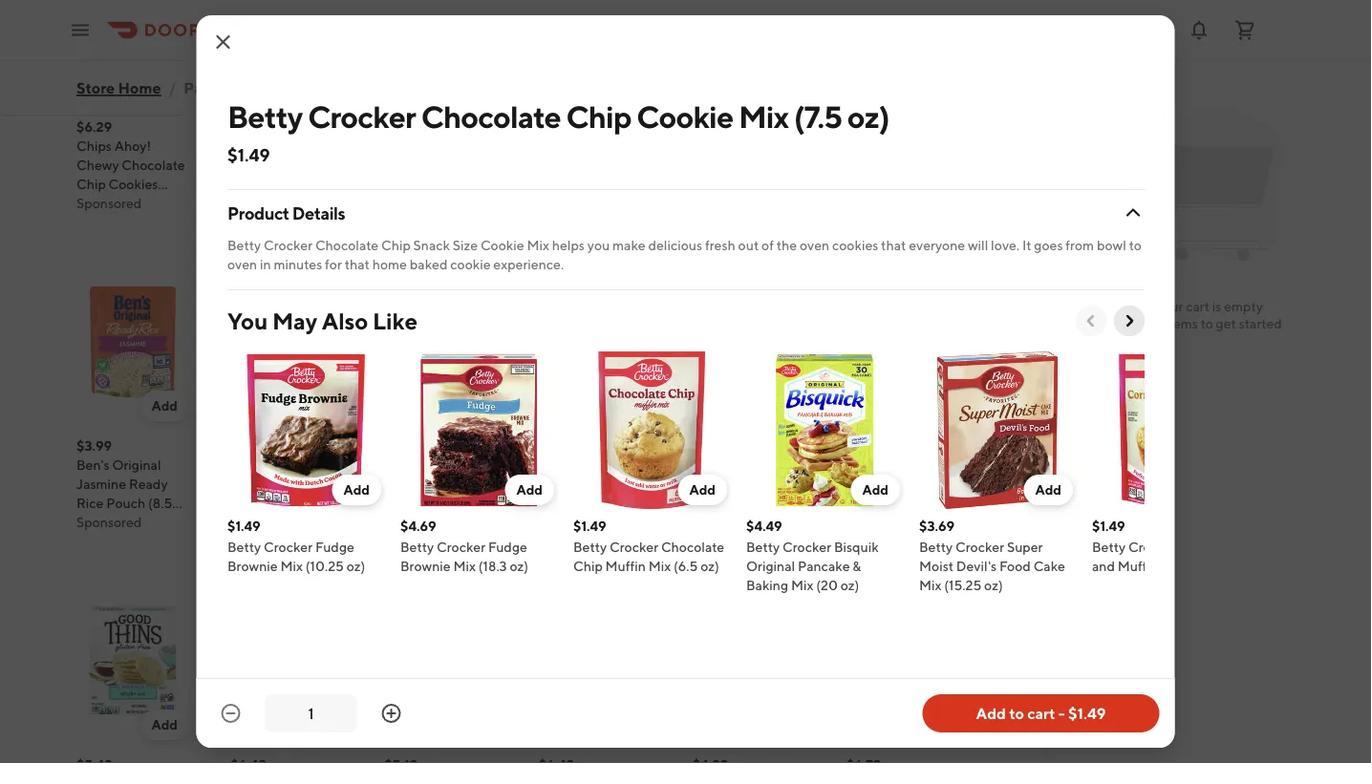 Task type: locate. For each thing, give the bounding box(es) containing it.
original inside $4.49 betty crocker bisquik original pancake & baking mix (20 oz)
[[746, 559, 795, 575]]

1 horizontal spatial gold
[[847, 139, 877, 154]]

0 vertical spatial cart
[[1187, 299, 1210, 315]]

0 horizontal spatial gold
[[539, 458, 569, 474]]

0 vertical spatial favorites
[[847, 158, 902, 174]]

ct) inside $3.59 nissin top ramen chicken noodle soup (3 oz x 6 ct)
[[471, 177, 487, 193]]

betty inside "$4.69 betty crocker fudge brownie mix (18.3 oz)"
[[400, 540, 434, 555]]

ben's right uncle
[[269, 139, 302, 154]]

1 horizontal spatial (6.5
[[1186, 559, 1210, 575]]

gold
[[847, 139, 877, 154], [539, 458, 569, 474]]

(10.25 down big
[[305, 559, 344, 575]]

nissin
[[385, 139, 421, 154], [693, 458, 729, 474]]

chicken
[[385, 158, 435, 174], [284, 177, 334, 193]]

$1.49 betty crocker fudge brownie mix (10.25 oz)
[[385, 439, 477, 512], [227, 519, 365, 575]]

1 vertical spatial &
[[853, 559, 861, 575]]

0 horizontal spatial that
[[344, 257, 369, 272]]

1 horizontal spatial &
[[853, 559, 861, 575]]

chocolate
[[421, 98, 561, 134], [122, 158, 185, 174], [539, 158, 602, 174], [315, 238, 378, 253], [661, 540, 724, 555]]

0 vertical spatial original
[[112, 458, 161, 474]]

(8.8 down carrots
[[270, 215, 293, 231]]

oz) inside '$3.99 gold emblem fast favorites fusilli creamy alfredo pasta (8.8 oz)'
[[910, 196, 928, 212]]

2 horizontal spatial fudge
[[488, 540, 527, 555]]

ben's inside $3.99 ben's original jasmine ready rice pouch (8.5 oz)
[[76, 458, 110, 474]]

$3.99 for $3.99 gold emblem fast favorites pasta penne basil pesto (8.8 oz)
[[539, 439, 574, 455]]

gold up the creamy
[[847, 139, 877, 154]]

$1.79 ritz bitz cheese cracker sandwiches big bag (3 oz)
[[231, 439, 331, 531]]

top
[[424, 139, 447, 154]]

ramen inside $5.49 annie chun's ramen soup bowl spicy miso japanese style (5.4 oz)
[[847, 477, 890, 493]]

cheese
[[284, 458, 331, 474]]

1 horizontal spatial cart
[[1187, 299, 1210, 315]]

chip inside "$1.49 betty crocker chocolate chip muffin mix (6.5 oz)"
[[573, 559, 603, 575]]

chocolate inside betty crocker chocolate chip snack size cookie mix helps you make delicious fresh out of the oven cookies that everyone will love. it goes from bowl to oven in minutes for that home baked cookie experience.
[[315, 238, 378, 253]]

2 horizontal spatial (8.8
[[883, 196, 907, 212]]

ct) right 6
[[471, 177, 487, 193]]

chicken up details
[[284, 177, 334, 193]]

1 horizontal spatial soup
[[893, 477, 924, 493]]

add inside your cart is empty add items to get started
[[1137, 316, 1163, 332]]

$3.99 up jasmine
[[76, 439, 112, 455]]

sponsored
[[76, 196, 142, 212], [231, 196, 296, 212], [76, 515, 142, 531], [231, 515, 296, 531]]

super
[[1007, 540, 1043, 555]]

cookie up traditional
[[637, 98, 733, 134]]

1 horizontal spatial oven
[[800, 238, 829, 253]]

0 horizontal spatial chicken
[[284, 177, 334, 193]]

oven left in
[[227, 257, 257, 272]]

favorites for creamy
[[847, 158, 902, 174]]

chocolate inside $6.29 chips ahoy! chewy chocolate chip cookies family size (19.5 oz)
[[122, 158, 185, 174]]

0 horizontal spatial oven
[[227, 257, 257, 272]]

(10.25 up $4.69
[[410, 496, 448, 512]]

1 horizontal spatial emblem
[[880, 139, 931, 154]]

0 horizontal spatial favorites
[[539, 477, 594, 493]]

muffin right and
[[1118, 559, 1158, 575]]

chewy
[[76, 158, 119, 174]]

crocker inside "$1.49 betty crocker chocolate chip cookie mix (7.5 oz)"
[[575, 139, 624, 154]]

0 horizontal spatial muffin
[[605, 559, 646, 575]]

(3 inside $1.79 ritz bitz cheese cracker sandwiches big bag (3 oz)
[[257, 515, 269, 531]]

that right for
[[344, 257, 369, 272]]

2 vertical spatial (8.8
[[539, 515, 562, 531]]

herbs
[[231, 215, 267, 231]]

betty down betty crocker chocolate chip cookie mix (7.5 oz) at the top of the page
[[539, 139, 572, 154]]

teriyaki
[[693, 477, 739, 493]]

1 horizontal spatial muffin
[[1118, 559, 1158, 575]]

fudge inside "$4.69 betty crocker fudge brownie mix (18.3 oz)"
[[488, 540, 527, 555]]

1 vertical spatial (7.5
[[610, 177, 632, 193]]

1 horizontal spatial pasta
[[847, 196, 881, 212]]

will
[[968, 238, 988, 253]]

1 muffin from the left
[[605, 559, 646, 575]]

fast up fusilli at the top right of page
[[933, 139, 959, 154]]

gold for gold emblem fast favorites pasta penne basil pesto (8.8 oz)
[[539, 458, 569, 474]]

1 vertical spatial (3
[[747, 496, 759, 512]]

betty down basil
[[573, 540, 607, 555]]

1 vertical spatial emblem
[[572, 458, 623, 474]]

1 vertical spatial cart
[[1028, 705, 1056, 723]]

oz
[[434, 177, 448, 193]]

0 vertical spatial (7.5
[[794, 98, 842, 134]]

ready up '(8.5'
[[129, 477, 168, 493]]

$3.99 up uncle
[[231, 119, 266, 135]]

you may also like
[[227, 307, 417, 335]]

&
[[308, 196, 316, 212], [853, 559, 861, 575]]

1 vertical spatial favorites
[[539, 477, 594, 493]]

size down cookies
[[119, 196, 144, 212]]

ct)
[[471, 177, 487, 193], [713, 215, 730, 231]]

1 vertical spatial (10.25
[[305, 559, 344, 575]]

may
[[272, 307, 317, 335]]

fast inside $3.99 gold emblem fast favorites pasta penne basil pesto (8.8 oz)
[[625, 458, 651, 474]]

oz) inside $1.79 ritz bitz cheese cracker sandwiches big bag (3 oz)
[[272, 515, 291, 531]]

0 horizontal spatial (7.5
[[610, 177, 632, 193]]

1 vertical spatial size
[[452, 238, 478, 253]]

betty down $4.69
[[400, 540, 434, 555]]

$1.49 betty crocker fudge brownie mix (10.25 oz) up $4.69
[[385, 439, 477, 512]]

0 horizontal spatial ct)
[[471, 177, 487, 193]]

that right cookies
[[881, 238, 906, 253]]

chicken inside $3.99 uncle ben's ready rice roasted chicken with carrots & herbs (8.8 oz)
[[284, 177, 334, 193]]

(6.5 for chocolate
[[674, 559, 698, 575]]

add
[[151, 79, 178, 95], [1137, 316, 1163, 332], [151, 399, 178, 414], [306, 399, 332, 414], [460, 399, 486, 414], [614, 399, 640, 414], [768, 399, 794, 414], [922, 399, 948, 414], [343, 482, 369, 498], [516, 482, 543, 498], [689, 482, 716, 498], [862, 482, 889, 498], [1035, 482, 1062, 498], [976, 705, 1007, 723], [151, 718, 178, 734], [306, 718, 332, 734], [922, 718, 948, 734]]

ramen inside $3.59 nissin top ramen chicken noodle soup (3 oz x 6 ct)
[[449, 139, 492, 154]]

original up "baking"
[[746, 559, 795, 575]]

1 horizontal spatial ben's
[[269, 139, 302, 154]]

emblem for fusilli
[[880, 139, 931, 154]]

(6.5 down noodles
[[674, 559, 698, 575]]

2 (6.5 from the left
[[1186, 559, 1210, 575]]

1 horizontal spatial original
[[746, 559, 795, 575]]

(8.8 down the creamy
[[883, 196, 907, 212]]

chip inside betty crocker chocolate chip snack size cookie mix helps you make delicious fresh out of the oven cookies that everyone will love. it goes from bowl to oven in minutes for that home baked cookie experience.
[[381, 238, 410, 253]]

sponsored down cookies
[[76, 196, 142, 212]]

0 vertical spatial soup
[[385, 177, 416, 193]]

muffin
[[605, 559, 646, 575], [1118, 559, 1158, 575]]

oven right the
[[800, 238, 829, 253]]

betty crocker super moist devil's food cake mix (15.25 oz) image
[[919, 352, 1077, 510]]

$1.49
[[539, 119, 572, 135], [227, 144, 270, 165], [385, 439, 418, 455], [227, 519, 260, 534], [573, 519, 606, 534], [1092, 519, 1125, 534], [1069, 705, 1107, 723]]

rice
[[272, 158, 299, 174], [76, 496, 104, 512]]

1 vertical spatial fast
[[625, 458, 651, 474]]

pantry right /
[[184, 79, 231, 97]]

fudge for "betty crocker fudge brownie mix (10.25 oz)" image
[[315, 540, 354, 555]]

to right bowl
[[1129, 238, 1142, 253]]

to inside "button"
[[1010, 705, 1025, 723]]

$3.99 inside $3.99 gold emblem fast favorites pasta penne basil pesto (8.8 oz)
[[539, 439, 574, 455]]

ct) down seasonal
[[713, 215, 730, 231]]

fast up pesto
[[625, 458, 651, 474]]

muffin for chip
[[605, 559, 646, 575]]

size inside betty crocker chocolate chip snack size cookie mix helps you make delicious fresh out of the oven cookies that everyone will love. it goes from bowl to oven in minutes for that home baked cookie experience.
[[452, 238, 478, 253]]

0 horizontal spatial fudge
[[315, 540, 354, 555]]

0 vertical spatial cookie
[[637, 98, 733, 134]]

1 horizontal spatial favorites
[[847, 158, 902, 174]]

rice up roasted at the left of page
[[272, 158, 299, 174]]

1 horizontal spatial (7.5
[[794, 98, 842, 134]]

ramen for chun's
[[847, 477, 890, 493]]

soup left oz
[[385, 177, 416, 193]]

2 vertical spatial cookie
[[480, 238, 524, 253]]

oz) inside $3.99 gold emblem fast favorites pasta penne basil pesto (8.8 oz)
[[565, 515, 584, 531]]

0 horizontal spatial to
[[1010, 705, 1025, 723]]

betty inside betty crocker chocolate chip snack size cookie mix helps you make delicious fresh out of the oven cookies that everyone will love. it goes from bowl to oven in minutes for that home baked cookie experience.
[[227, 238, 261, 253]]

0 horizontal spatial original
[[112, 458, 161, 474]]

betty up and
[[1092, 540, 1126, 555]]

0 vertical spatial ready
[[231, 158, 269, 174]]

brownie down bag
[[227, 559, 277, 575]]

$1.49 betty crocker fudge brownie mix (10.25 oz) down big
[[227, 519, 365, 575]]

0 vertical spatial $1.49 betty crocker fudge brownie mix (10.25 oz)
[[385, 439, 477, 512]]

$3.99 gold emblem fast favorites fusilli creamy alfredo pasta (8.8 oz)
[[847, 119, 959, 212]]

2 vertical spatial to
[[1010, 705, 1025, 723]]

oven
[[800, 238, 829, 253], [227, 257, 257, 272]]

(6.5 down cornbread
[[1186, 559, 1210, 575]]

$4.69
[[400, 519, 436, 534]]

$3.99 inside $3.99 ben's original jasmine ready rice pouch (8.5 oz)
[[76, 439, 112, 455]]

pasta down the creamy
[[847, 196, 881, 212]]

pasta up pesto
[[597, 477, 631, 493]]

ramen down annie at right
[[847, 477, 890, 493]]

0 vertical spatial chicken
[[385, 158, 435, 174]]

favorites
[[847, 158, 902, 174], [539, 477, 594, 493]]

chip
[[566, 98, 631, 134], [605, 158, 634, 174], [76, 177, 106, 193], [381, 238, 410, 253], [573, 559, 603, 575]]

(8.8 down penne
[[539, 515, 562, 531]]

next button of carousel image
[[1120, 312, 1139, 331]]

oz) inside $2.19 nissin stir fry teriyaki beef cup noodles (3 oz)
[[761, 496, 780, 512]]

2 horizontal spatial to
[[1201, 316, 1214, 332]]

fudge up (18.3
[[488, 540, 527, 555]]

betty
[[227, 98, 302, 134], [539, 139, 572, 154], [227, 238, 261, 253], [385, 458, 418, 474], [227, 540, 261, 555], [400, 540, 434, 555], [573, 540, 607, 555], [746, 540, 780, 555], [919, 540, 953, 555], [1092, 540, 1126, 555]]

(3 inside $3.59 nissin top ramen chicken noodle soup (3 oz x 6 ct)
[[419, 177, 431, 193]]

chocolate up cookies
[[122, 158, 185, 174]]

original up pouch
[[112, 458, 161, 474]]

$1.79
[[231, 439, 263, 455]]

muffin down pesto
[[605, 559, 646, 575]]

0 horizontal spatial fast
[[625, 458, 651, 474]]

betty inside "$3.69 betty crocker super moist devil's food cake mix (15.25 oz)"
[[919, 540, 953, 555]]

mix inside $1.49 betty crocker cornbread and muffin mix (6.5 oz)
[[1161, 559, 1183, 575]]

1 horizontal spatial chicken
[[385, 158, 435, 174]]

$3.69 betty crocker super moist devil's food cake mix (15.25 oz)
[[919, 519, 1065, 594]]

1 horizontal spatial cookie
[[539, 177, 582, 193]]

(8.8 inside $3.99 gold emblem fast favorites pasta penne basil pesto (8.8 oz)
[[539, 515, 562, 531]]

like
[[372, 307, 417, 335]]

0 horizontal spatial cookie
[[480, 238, 524, 253]]

0 vertical spatial size
[[119, 196, 144, 212]]

1 vertical spatial that
[[344, 257, 369, 272]]

0 vertical spatial pasta
[[847, 196, 881, 212]]

0 horizontal spatial (8.8
[[270, 215, 293, 231]]

$3.99 up the creamy
[[847, 119, 882, 135]]

add button
[[140, 72, 189, 103], [140, 72, 189, 103], [140, 391, 189, 422], [140, 391, 189, 422], [294, 391, 343, 422], [294, 391, 343, 422], [448, 391, 497, 422], [448, 391, 497, 422], [602, 391, 651, 422], [602, 391, 651, 422], [756, 391, 806, 422], [756, 391, 806, 422], [910, 391, 960, 422], [910, 391, 960, 422], [332, 475, 381, 506], [332, 475, 381, 506], [505, 475, 554, 506], [505, 475, 554, 506], [678, 475, 727, 506], [678, 475, 727, 506], [851, 475, 900, 506], [851, 475, 900, 506], [1024, 475, 1073, 506], [1024, 475, 1073, 506], [140, 711, 189, 741], [140, 711, 189, 741], [294, 711, 343, 741], [294, 711, 343, 741], [910, 711, 960, 741], [910, 711, 960, 741]]

& right carrots
[[308, 196, 316, 212]]

crocker inside betty crocker chocolate chip snack size cookie mix helps you make delicious fresh out of the oven cookies that everyone will love. it goes from bowl to oven in minutes for that home baked cookie experience.
[[263, 238, 312, 253]]

0 vertical spatial (8.8
[[883, 196, 907, 212]]

$5.49
[[847, 439, 883, 455]]

product details button
[[227, 190, 1145, 236]]

fudge down big
[[315, 540, 354, 555]]

1 vertical spatial gold
[[539, 458, 569, 474]]

get
[[1217, 316, 1237, 332]]

1 vertical spatial nissin
[[693, 458, 729, 474]]

nissin inside $3.59 nissin top ramen chicken noodle soup (3 oz x 6 ct)
[[385, 139, 421, 154]]

(3 down beef
[[747, 496, 759, 512]]

nissin inside $2.19 nissin stir fry teriyaki beef cup noodles (3 oz)
[[693, 458, 729, 474]]

ben's
[[269, 139, 302, 154], [76, 458, 110, 474]]

$1.49 inside "$1.49 betty crocker chocolate chip cookie mix (7.5 oz)"
[[539, 119, 572, 135]]

nissin for $3.59
[[385, 139, 421, 154]]

& inside $3.99 uncle ben's ready rice roasted chicken with carrots & herbs (8.8 oz)
[[308, 196, 316, 212]]

brownie down $4.69
[[400, 559, 450, 575]]

0 vertical spatial rice
[[272, 158, 299, 174]]

0 horizontal spatial emblem
[[572, 458, 623, 474]]

ready down uncle
[[231, 158, 269, 174]]

$6.99
[[693, 119, 729, 135]]

nissin down $3.59
[[385, 139, 421, 154]]

pesto
[[612, 496, 647, 512]]

$4.49
[[746, 519, 782, 534]]

sandwiches
[[231, 496, 303, 512]]

0 horizontal spatial cart
[[1028, 705, 1056, 723]]

0 vertical spatial gold
[[847, 139, 877, 154]]

$3.99 inside $3.99 uncle ben's ready rice roasted chicken with carrots & herbs (8.8 oz)
[[231, 119, 266, 135]]

0 vertical spatial to
[[1129, 238, 1142, 253]]

1 vertical spatial chicken
[[284, 177, 334, 193]]

favorites up penne
[[539, 477, 594, 493]]

chocolate down noodles
[[661, 540, 724, 555]]

fudge up $4.69
[[385, 477, 424, 493]]

favorites inside '$3.99 gold emblem fast favorites fusilli creamy alfredo pasta (8.8 oz)'
[[847, 158, 902, 174]]

1 vertical spatial $1.49 betty crocker fudge brownie mix (10.25 oz)
[[227, 519, 365, 575]]

baked
[[409, 257, 447, 272]]

fudge
[[385, 477, 424, 493], [315, 540, 354, 555], [488, 540, 527, 555]]

rice down jasmine
[[76, 496, 104, 512]]

1 horizontal spatial ready
[[231, 158, 269, 174]]

$3.99 up penne
[[539, 439, 574, 455]]

0 horizontal spatial pasta
[[597, 477, 631, 493]]

1 vertical spatial pasta
[[597, 477, 631, 493]]

(7.5 up the throat
[[794, 98, 842, 134]]

rice inside $3.99 uncle ben's ready rice roasted chicken with carrots & herbs (8.8 oz)
[[272, 158, 299, 174]]

1 horizontal spatial that
[[881, 238, 906, 253]]

soup inside $3.59 nissin top ramen chicken noodle soup (3 oz x 6 ct)
[[385, 177, 416, 193]]

0 horizontal spatial &
[[308, 196, 316, 212]]

medicinals
[[693, 158, 759, 174]]

betty down herbs
[[227, 238, 261, 253]]

(5.4
[[847, 534, 871, 550]]

organic
[[725, 177, 775, 193]]

0 horizontal spatial ramen
[[449, 139, 492, 154]]

mix inside "$1.49 betty crocker chocolate chip cookie mix (7.5 oz)"
[[585, 177, 607, 193]]

fast inside '$3.99 gold emblem fast favorites fusilli creamy alfredo pasta (8.8 oz)'
[[933, 139, 959, 154]]

mix inside "$3.69 betty crocker super moist devil's food cake mix (15.25 oz)"
[[919, 578, 942, 594]]

alfredo
[[897, 177, 943, 193]]

nissin down $2.19
[[693, 458, 729, 474]]

pantry up $6.29
[[76, 70, 166, 106]]

roasted
[[231, 177, 281, 193]]

1 horizontal spatial to
[[1129, 238, 1142, 253]]

emblem inside '$3.99 gold emblem fast favorites fusilli creamy alfredo pasta (8.8 oz)'
[[880, 139, 931, 154]]

(3
[[419, 177, 431, 193], [747, 496, 759, 512], [257, 515, 269, 531]]

betty down $4.49
[[746, 540, 780, 555]]

size up cookie
[[452, 238, 478, 253]]

tea
[[750, 196, 771, 212]]

mix inside "$1.49 betty crocker chocolate chip muffin mix (6.5 oz)"
[[648, 559, 671, 575]]

sponsored down pouch
[[76, 515, 142, 531]]

chicken inside $3.59 nissin top ramen chicken noodle soup (3 oz x 6 ct)
[[385, 158, 435, 174]]

ramen up noodle
[[449, 139, 492, 154]]

0 horizontal spatial $1.49 betty crocker fudge brownie mix (10.25 oz)
[[227, 519, 365, 575]]

emblem up fusilli at the top right of page
[[880, 139, 931, 154]]

fast for fusilli
[[933, 139, 959, 154]]

oz) inside "$1.49 betty crocker chocolate chip muffin mix (6.5 oz)"
[[700, 559, 719, 575]]

devil's
[[956, 559, 997, 575]]

1 horizontal spatial fast
[[933, 139, 959, 154]]

(3 left oz
[[419, 177, 431, 193]]

favorites up the creamy
[[847, 158, 902, 174]]

soup inside $5.49 annie chun's ramen soup bowl spicy miso japanese style (5.4 oz)
[[893, 477, 924, 493]]

1 vertical spatial original
[[746, 559, 795, 575]]

(6.5 inside $1.49 betty crocker cornbread and muffin mix (6.5 oz)
[[1186, 559, 1210, 575]]

crocker inside $1.49 betty crocker cornbread and muffin mix (6.5 oz)
[[1129, 540, 1177, 555]]

coat
[[693, 177, 723, 193]]

oz) inside "$3.69 betty crocker super moist devil's food cake mix (15.25 oz)"
[[984, 578, 1003, 594]]

ben's up jasmine
[[76, 458, 110, 474]]

favorites inside $3.99 gold emblem fast favorites pasta penne basil pesto (8.8 oz)
[[539, 477, 594, 493]]

1 vertical spatial ready
[[129, 477, 168, 493]]

to left get
[[1201, 316, 1214, 332]]

chocolate up for
[[315, 238, 378, 253]]

add to cart - $1.49 button
[[923, 695, 1160, 733]]

0 vertical spatial nissin
[[385, 139, 421, 154]]

1 horizontal spatial rice
[[272, 158, 299, 174]]

(8.8 inside $3.99 uncle ben's ready rice roasted chicken with carrots & herbs (8.8 oz)
[[270, 215, 293, 231]]

muffin inside "$1.49 betty crocker chocolate chip muffin mix (6.5 oz)"
[[605, 559, 646, 575]]

& down bisquik
[[853, 559, 861, 575]]

to left -
[[1010, 705, 1025, 723]]

chocolate down betty crocker chocolate chip cookie mix (7.5 oz) at the top of the page
[[539, 158, 602, 174]]

emblem up basil
[[572, 458, 623, 474]]

1 vertical spatial rice
[[76, 496, 104, 512]]

muffin for and
[[1118, 559, 1158, 575]]

$1.49 inside $1.49 betty crocker cornbread and muffin mix (6.5 oz)
[[1092, 519, 1125, 534]]

(6.5 inside "$1.49 betty crocker chocolate chip muffin mix (6.5 oz)"
[[674, 559, 698, 575]]

sponsored down sandwiches
[[231, 515, 296, 531]]

2 horizontal spatial cookie
[[637, 98, 733, 134]]

cookies
[[832, 238, 878, 253]]

fry
[[756, 458, 776, 474]]

home
[[118, 79, 161, 97]]

store home / pantry
[[76, 79, 231, 97]]

gold inside $3.99 gold emblem fast favorites pasta penne basil pesto (8.8 oz)
[[539, 458, 569, 474]]

cup
[[773, 477, 799, 493]]

add to cart - $1.49
[[976, 705, 1107, 723]]

0 vertical spatial &
[[308, 196, 316, 212]]

out
[[738, 238, 759, 253]]

cornbread
[[1180, 540, 1246, 555]]

original inside $3.99 ben's original jasmine ready rice pouch (8.5 oz)
[[112, 458, 161, 474]]

1 vertical spatial ct)
[[713, 215, 730, 231]]

cart left -
[[1028, 705, 1056, 723]]

0 vertical spatial emblem
[[880, 139, 931, 154]]

1 horizontal spatial ramen
[[847, 477, 890, 493]]

mix inside $4.49 betty crocker bisquik original pancake & baking mix (20 oz)
[[791, 578, 813, 594]]

original
[[112, 458, 161, 474], [746, 559, 795, 575]]

0 horizontal spatial rice
[[76, 496, 104, 512]]

betty up moist
[[919, 540, 953, 555]]

cart left is
[[1187, 299, 1210, 315]]

details
[[292, 203, 345, 223]]

0 vertical spatial ct)
[[471, 177, 487, 193]]

0 vertical spatial ramen
[[449, 139, 492, 154]]

bisquik
[[834, 540, 879, 555]]

(3 down sandwiches
[[257, 515, 269, 531]]

$3.99 uncle ben's ready rice roasted chicken with carrots & herbs (8.8 oz)
[[231, 119, 334, 231]]

1 horizontal spatial size
[[452, 238, 478, 253]]

(3 inside $2.19 nissin stir fry teriyaki beef cup noodles (3 oz)
[[747, 496, 759, 512]]

1 horizontal spatial ct)
[[713, 215, 730, 231]]

gold inside '$3.99 gold emblem fast favorites fusilli creamy alfredo pasta (8.8 oz)'
[[847, 139, 877, 154]]

sponsored down roasted at the left of page
[[231, 196, 296, 212]]

1 vertical spatial ramen
[[847, 477, 890, 493]]

ready inside $3.99 ben's original jasmine ready rice pouch (8.5 oz)
[[129, 477, 168, 493]]

it
[[1022, 238, 1032, 253]]

cookie up the experience.
[[480, 238, 524, 253]]

1 horizontal spatial pantry
[[184, 79, 231, 97]]

1 vertical spatial cookie
[[539, 177, 582, 193]]

cookie up helps
[[539, 177, 582, 193]]

muffin inside $1.49 betty crocker cornbread and muffin mix (6.5 oz)
[[1118, 559, 1158, 575]]

1 (6.5 from the left
[[674, 559, 698, 575]]

2 muffin from the left
[[1118, 559, 1158, 575]]

betty inside "$1.49 betty crocker chocolate chip cookie mix (7.5 oz)"
[[539, 139, 572, 154]]

$3.99 gold emblem fast favorites pasta penne basil pesto (8.8 oz)
[[539, 439, 651, 531]]

emblem inside $3.99 gold emblem fast favorites pasta penne basil pesto (8.8 oz)
[[572, 458, 623, 474]]

0 horizontal spatial (3
[[257, 515, 269, 531]]

chip inside $6.29 chips ahoy! chewy chocolate chip cookies family size (19.5 oz)
[[76, 177, 106, 193]]

with
[[231, 196, 257, 212]]

betty crocker fudge brownie mix (18.3 oz) image
[[400, 352, 558, 510]]

chicken down top
[[385, 158, 435, 174]]

$3.99 inside '$3.99 gold emblem fast favorites fusilli creamy alfredo pasta (8.8 oz)'
[[847, 119, 882, 135]]

(7.5 up make
[[610, 177, 632, 193]]

brownie inside "$4.69 betty crocker fudge brownie mix (18.3 oz)"
[[400, 559, 450, 575]]

nissin for $2.19
[[693, 458, 729, 474]]

oz) inside "$4.69 betty crocker fudge brownie mix (18.3 oz)"
[[509, 559, 528, 575]]

to
[[1129, 238, 1142, 253], [1201, 316, 1214, 332], [1010, 705, 1025, 723]]

pasta inside '$3.99 gold emblem fast favorites fusilli creamy alfredo pasta (8.8 oz)'
[[847, 196, 881, 212]]

(20
[[816, 578, 838, 594]]

brownie up $4.69
[[426, 477, 477, 493]]

ready inside $3.99 uncle ben's ready rice roasted chicken with carrots & herbs (8.8 oz)
[[231, 158, 269, 174]]

bag
[[231, 515, 255, 531]]

0 vertical spatial ben's
[[269, 139, 302, 154]]

pasta
[[847, 196, 881, 212], [597, 477, 631, 493]]

gold up penne
[[539, 458, 569, 474]]

soup down chun's
[[893, 477, 924, 493]]

seasonal
[[693, 196, 747, 212]]

betty crocker bisquik original pancake & baking mix (20 oz) image
[[746, 352, 904, 510]]



Task type: describe. For each thing, give the bounding box(es) containing it.
pasta inside $3.99 gold emblem fast favorites pasta penne basil pesto (8.8 oz)
[[597, 477, 631, 493]]

betty inside "$1.49 betty crocker chocolate chip muffin mix (6.5 oz)"
[[573, 540, 607, 555]]

betty crocker fudge brownie mix (10.25 oz) image
[[227, 352, 385, 510]]

moist
[[919, 559, 954, 575]]

oz) inside $3.99 uncle ben's ready rice roasted chicken with carrots & herbs (8.8 oz)
[[296, 215, 315, 231]]

betty up $4.69
[[385, 458, 418, 474]]

(3 for $2.19 nissin stir fry teriyaki beef cup noodles (3 oz)
[[747, 496, 759, 512]]

empty retail cart image
[[1120, 96, 1300, 275]]

cart inside "button"
[[1028, 705, 1056, 723]]

betty inside $1.49 betty crocker cornbread and muffin mix (6.5 oz)
[[1092, 540, 1126, 555]]

1 text field
[[277, 704, 346, 725]]

goes
[[1034, 238, 1063, 253]]

crocker inside "$3.69 betty crocker super moist devil's food cake mix (15.25 oz)"
[[955, 540, 1004, 555]]

store home link
[[76, 69, 161, 107]]

oz) inside $5.49 annie chun's ramen soup bowl spicy miso japanese style (5.4 oz)
[[874, 534, 892, 550]]

bags
[[774, 196, 804, 212]]

annie
[[847, 458, 883, 474]]

(7.5 inside "$1.49 betty crocker chocolate chip cookie mix (7.5 oz)"
[[610, 177, 632, 193]]

betty crocker chocolate chip muffin mix (6.5 oz) image
[[573, 352, 731, 510]]

crocker inside "$1.49 betty crocker chocolate chip muffin mix (6.5 oz)"
[[609, 540, 658, 555]]

cookie inside "$1.49 betty crocker chocolate chip cookie mix (7.5 oz)"
[[539, 177, 582, 193]]

notification bell image
[[1188, 19, 1211, 42]]

betty up uncle
[[227, 98, 302, 134]]

cake
[[1034, 559, 1065, 575]]

add inside add to cart - $1.49 "button"
[[976, 705, 1007, 723]]

$6.99 traditional medicinals throat coat organic seasonal tea bags (16 ct)
[[693, 119, 804, 231]]

cart inside your cart is empty add items to get started
[[1187, 299, 1210, 315]]

chocolate inside "$1.49 betty crocker chocolate chip muffin mix (6.5 oz)"
[[661, 540, 724, 555]]

(7.5 inside dialog
[[794, 98, 842, 134]]

home
[[372, 257, 407, 272]]

$1.49 betty crocker cornbread and muffin mix (6.5 oz)
[[1092, 519, 1246, 575]]

$3.99 for $3.99 gold emblem fast favorites fusilli creamy alfredo pasta (8.8 oz)
[[847, 119, 882, 135]]

noodles
[[693, 496, 744, 512]]

favorites for penne
[[539, 477, 594, 493]]

cracker
[[231, 477, 279, 493]]

your
[[1156, 299, 1184, 315]]

bowl
[[927, 477, 957, 493]]

chips
[[76, 139, 112, 154]]

1 horizontal spatial $1.49 betty crocker fudge brownie mix (10.25 oz)
[[385, 439, 477, 512]]

from
[[1066, 238, 1094, 253]]

(19.5
[[147, 196, 176, 212]]

increase quantity by 1 image
[[380, 703, 403, 726]]

beef
[[742, 477, 771, 493]]

oz) inside $6.29 chips ahoy! chewy chocolate chip cookies family size (19.5 oz)
[[76, 215, 95, 231]]

0 items, open order cart image
[[1234, 19, 1257, 42]]

ben's inside $3.99 uncle ben's ready rice roasted chicken with carrots & herbs (8.8 oz)
[[269, 139, 302, 154]]

gold for gold emblem fast favorites fusilli creamy alfredo pasta (8.8 oz)
[[847, 139, 877, 154]]

crocker inside "$4.69 betty crocker fudge brownie mix (18.3 oz)"
[[436, 540, 485, 555]]

1 vertical spatial oven
[[227, 257, 257, 272]]

of
[[761, 238, 774, 253]]

$1.49 betty crocker chocolate chip muffin mix (6.5 oz)
[[573, 519, 724, 575]]

and
[[1092, 559, 1115, 575]]

$4.69 betty crocker fudge brownie mix (18.3 oz)
[[400, 519, 528, 575]]

(15.25
[[944, 578, 982, 594]]

0 vertical spatial (10.25
[[410, 496, 448, 512]]

mix inside betty crocker chocolate chip snack size cookie mix helps you make delicious fresh out of the oven cookies that everyone will love. it goes from bowl to oven in minutes for that home baked cookie experience.
[[527, 238, 549, 253]]

items
[[1166, 316, 1199, 332]]

in
[[260, 257, 271, 272]]

$3.59 nissin top ramen chicken noodle soup (3 oz x 6 ct)
[[385, 119, 492, 193]]

you
[[587, 238, 610, 253]]

$1.49 inside add to cart - $1.49 "button"
[[1069, 705, 1107, 723]]

fusilli
[[905, 158, 940, 174]]

japanese
[[847, 515, 904, 531]]

oz) inside $1.49 betty crocker cornbread and muffin mix (6.5 oz)
[[1213, 559, 1232, 575]]

betty inside $4.49 betty crocker bisquik original pancake & baking mix (20 oz)
[[746, 540, 780, 555]]

ahoy!
[[114, 139, 151, 154]]

(6.5 for cornbread
[[1186, 559, 1210, 575]]

product
[[227, 203, 289, 223]]

product details
[[227, 203, 345, 223]]

open menu image
[[69, 19, 92, 42]]

stir
[[732, 458, 753, 474]]

$4.49 betty crocker bisquik original pancake & baking mix (20 oz)
[[746, 519, 879, 594]]

chip inside "$1.49 betty crocker chocolate chip cookie mix (7.5 oz)"
[[605, 158, 634, 174]]

betty crocker chocolate chip cookie mix (7.5 oz) dialog
[[196, 0, 1250, 749]]

(16
[[693, 215, 711, 231]]

betty crocker chocolate chip cookie mix (7.5 oz)
[[227, 98, 889, 134]]

big
[[306, 496, 326, 512]]

rice inside $3.99 ben's original jasmine ready rice pouch (8.5 oz)
[[76, 496, 104, 512]]

sponsored for (3
[[231, 515, 296, 531]]

$3.99 ben's original jasmine ready rice pouch (8.5 oz)
[[76, 439, 172, 531]]

decrease quantity by 1 image
[[219, 703, 242, 726]]

close image
[[212, 31, 235, 54]]

emblem for pasta
[[572, 458, 623, 474]]

(18.3
[[478, 559, 507, 575]]

noodle
[[438, 158, 483, 174]]

previous button of carousel image
[[1082, 312, 1101, 331]]

brownie for "betty crocker fudge brownie mix (10.25 oz)" image
[[227, 559, 277, 575]]

ramen for top
[[449, 139, 492, 154]]

6
[[460, 177, 468, 193]]

delicious
[[648, 238, 702, 253]]

& inside $4.49 betty crocker bisquik original pancake & baking mix (20 oz)
[[853, 559, 861, 575]]

jasmine
[[76, 477, 126, 493]]

$3.59
[[385, 119, 420, 135]]

$3.99 for $3.99 ben's original jasmine ready rice pouch (8.5 oz)
[[76, 439, 112, 455]]

to inside betty crocker chocolate chip snack size cookie mix helps you make delicious fresh out of the oven cookies that everyone will love. it goes from bowl to oven in minutes for that home baked cookie experience.
[[1129, 238, 1142, 253]]

(8.8 for $3.99 gold emblem fast favorites pasta penne basil pesto (8.8 oz)
[[539, 515, 562, 531]]

chocolate inside "$1.49 betty crocker chocolate chip cookie mix (7.5 oz)"
[[539, 158, 602, 174]]

baking
[[746, 578, 788, 594]]

$1.49 inside "$1.49 betty crocker chocolate chip muffin mix (6.5 oz)"
[[573, 519, 606, 534]]

size inside $6.29 chips ahoy! chewy chocolate chip cookies family size (19.5 oz)
[[119, 196, 144, 212]]

penne
[[539, 496, 578, 512]]

(10.25 inside betty crocker chocolate chip cookie mix (7.5 oz) dialog
[[305, 559, 344, 575]]

chun's
[[886, 458, 928, 474]]

ritz
[[231, 458, 255, 474]]

carrots
[[260, 196, 305, 212]]

style
[[907, 515, 938, 531]]

brownie for betty crocker fudge brownie mix (18.3 oz) image
[[400, 559, 450, 575]]

everyone
[[909, 238, 965, 253]]

oz) inside "$1.49 betty crocker chocolate chip cookie mix (7.5 oz)"
[[539, 196, 557, 212]]

$6.29
[[76, 119, 112, 135]]

sponsored for size
[[76, 196, 142, 212]]

throat
[[761, 158, 801, 174]]

$5.49 annie chun's ramen soup bowl spicy miso japanese style (5.4 oz)
[[847, 439, 957, 550]]

$1.49 betty crocker fudge brownie mix (10.25 oz) inside betty crocker chocolate chip cookie mix (7.5 oz) dialog
[[227, 519, 365, 575]]

empty
[[1225, 299, 1264, 315]]

your cart is empty add items to get started
[[1137, 299, 1283, 332]]

the
[[776, 238, 797, 253]]

(8.8 for $3.99 gold emblem fast favorites fusilli creamy alfredo pasta (8.8 oz)
[[883, 196, 907, 212]]

fudge for betty crocker fudge brownie mix (18.3 oz) image
[[488, 540, 527, 555]]

basil
[[581, 496, 609, 512]]

crocker inside $4.49 betty crocker bisquik original pancake & baking mix (20 oz)
[[782, 540, 831, 555]]

spicy
[[847, 496, 880, 512]]

-
[[1059, 705, 1066, 723]]

$3.99 for $3.99 uncle ben's ready rice roasted chicken with carrots & herbs (8.8 oz)
[[231, 119, 266, 135]]

0 vertical spatial oven
[[800, 238, 829, 253]]

also
[[322, 307, 368, 335]]

sponsored for oz)
[[76, 515, 142, 531]]

pouch
[[106, 496, 146, 512]]

betty down bag
[[227, 540, 261, 555]]

$3.69
[[919, 519, 955, 534]]

to inside your cart is empty add items to get started
[[1201, 316, 1214, 332]]

uncle
[[231, 139, 267, 154]]

food
[[999, 559, 1031, 575]]

mix inside "$4.69 betty crocker fudge brownie mix (18.3 oz)"
[[453, 559, 476, 575]]

cookie
[[450, 257, 490, 272]]

$6.29 chips ahoy! chewy chocolate chip cookies family size (19.5 oz)
[[76, 119, 185, 231]]

ct) inside '$6.99 traditional medicinals throat coat organic seasonal tea bags (16 ct)'
[[713, 215, 730, 231]]

sponsored for carrots
[[231, 196, 296, 212]]

(3 for $1.79 ritz bitz cheese cracker sandwiches big bag (3 oz)
[[257, 515, 269, 531]]

creamy
[[847, 177, 895, 193]]

store
[[76, 79, 115, 97]]

cookies
[[109, 177, 158, 193]]

oz) inside $4.49 betty crocker bisquik original pancake & baking mix (20 oz)
[[840, 578, 859, 594]]

cookie inside betty crocker chocolate chip snack size cookie mix helps you make delicious fresh out of the oven cookies that everyone will love. it goes from bowl to oven in minutes for that home baked cookie experience.
[[480, 238, 524, 253]]

love.
[[991, 238, 1020, 253]]

0 horizontal spatial pantry
[[76, 70, 166, 106]]

chocolate up noodle
[[421, 98, 561, 134]]

fast for pasta
[[625, 458, 651, 474]]

helps
[[552, 238, 585, 253]]

traditional
[[693, 139, 757, 154]]

oz) inside $3.99 ben's original jasmine ready rice pouch (8.5 oz)
[[76, 515, 95, 531]]

1 horizontal spatial fudge
[[385, 477, 424, 493]]

is
[[1213, 299, 1222, 315]]



Task type: vqa. For each thing, say whether or not it's contained in the screenshot.
Muffin inside the $1.49 Betty Crocker Chocolate Chip Muffin Mix (6.5 oz)
yes



